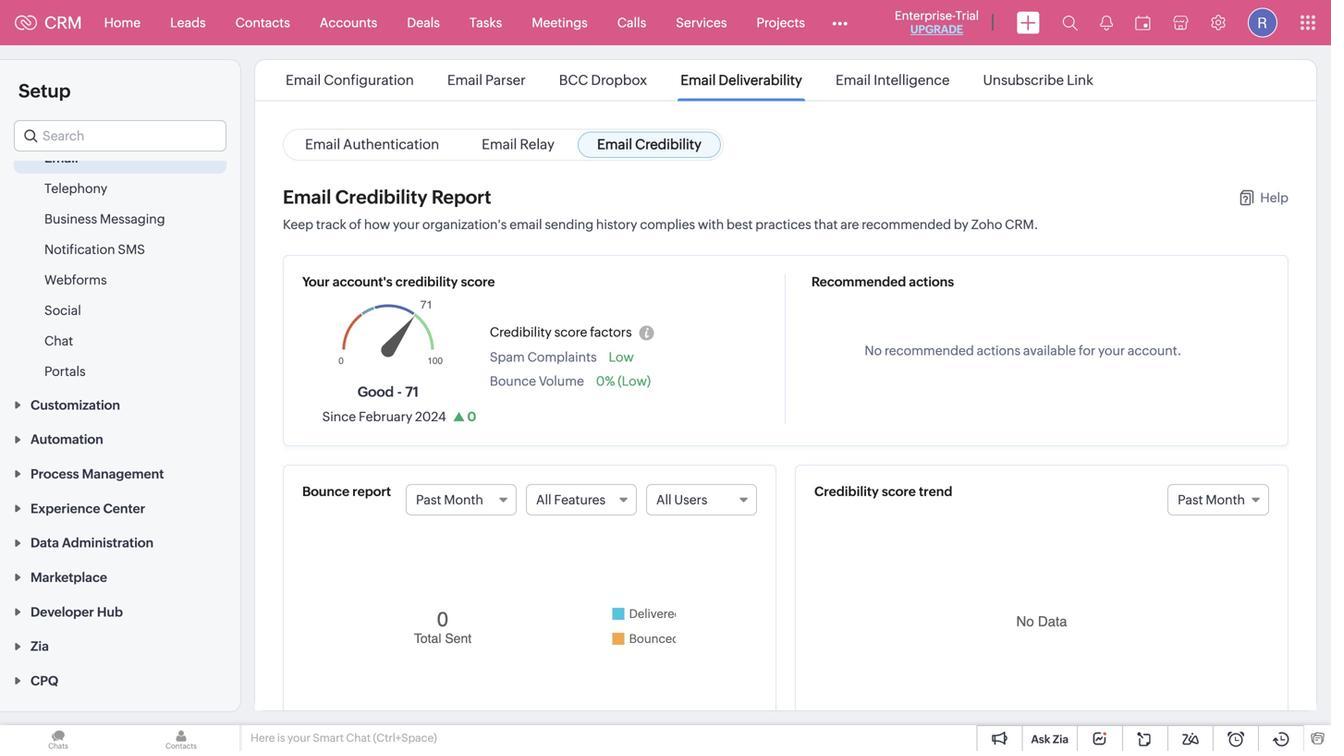 Task type: locate. For each thing, give the bounding box(es) containing it.
data
[[31, 536, 59, 551]]

practices
[[756, 217, 812, 232]]

2 vertical spatial score
[[882, 485, 917, 499]]

bcc dropbox
[[559, 72, 648, 88]]

0 horizontal spatial all
[[536, 493, 552, 508]]

how
[[364, 217, 390, 232]]

1 horizontal spatial 0
[[468, 410, 477, 425]]

email for email configuration
[[286, 72, 321, 88]]

0
[[468, 410, 477, 425], [437, 608, 449, 632]]

report
[[353, 485, 391, 499]]

developer
[[31, 605, 94, 620]]

credibility up spam
[[490, 325, 552, 340]]

0 vertical spatial 0
[[468, 410, 477, 425]]

recommended right no
[[885, 344, 975, 358]]

1 horizontal spatial bounce
[[490, 374, 537, 389]]

organization's
[[423, 217, 507, 232]]

email left configuration
[[286, 72, 321, 88]]

keep
[[283, 217, 314, 232]]

bounce down spam
[[490, 374, 537, 389]]

All Users field
[[647, 485, 758, 516]]

crm.
[[1006, 217, 1039, 232]]

0 horizontal spatial score
[[461, 275, 495, 290]]

webforms
[[44, 273, 107, 288]]

month for first past month field from right
[[1207, 493, 1246, 508]]

with
[[698, 217, 724, 232]]

credibility
[[396, 275, 458, 290]]

chat
[[44, 334, 73, 349], [346, 733, 371, 745]]

meetings link
[[517, 0, 603, 45]]

past month
[[416, 493, 484, 508], [1179, 493, 1246, 508]]

0 total sent
[[414, 608, 472, 646]]

0 horizontal spatial past month field
[[406, 485, 517, 516]]

bcc
[[559, 72, 589, 88]]

here is your smart chat (ctrl+space)
[[251, 733, 437, 745]]

that
[[815, 217, 838, 232]]

of
[[349, 217, 362, 232]]

2 horizontal spatial score
[[882, 485, 917, 499]]

0 tab panel
[[255, 164, 1317, 752]]

0 vertical spatial chat
[[44, 334, 73, 349]]

email inside the 0 tab panel
[[283, 187, 332, 208]]

services
[[676, 15, 727, 30]]

intelligence
[[874, 72, 950, 88]]

email left 'authentication'
[[305, 136, 341, 153]]

0 horizontal spatial past month
[[416, 493, 484, 508]]

email up the keep
[[283, 187, 332, 208]]

chat down the social
[[44, 334, 73, 349]]

enterprise-trial upgrade
[[895, 9, 980, 36]]

month for first past month field from left
[[444, 493, 484, 508]]

1 vertical spatial score
[[555, 325, 588, 340]]

Past Month field
[[406, 485, 517, 516], [1168, 485, 1270, 516]]

email for email
[[44, 151, 78, 166]]

zia right ask
[[1053, 734, 1069, 746]]

email down services
[[681, 72, 716, 88]]

score for credibility score factors
[[555, 325, 588, 340]]

actions down the by
[[910, 275, 955, 290]]

score right credibility
[[461, 275, 495, 290]]

account.
[[1128, 344, 1182, 358]]

1 past month from the left
[[416, 493, 484, 508]]

1 month from the left
[[444, 493, 484, 508]]

0% (low)
[[596, 374, 651, 389]]

1 horizontal spatial chat
[[346, 733, 371, 745]]

notification sms
[[44, 242, 145, 257]]

0 horizontal spatial past
[[416, 493, 442, 508]]

1 horizontal spatial actions
[[977, 344, 1021, 358]]

automation button
[[0, 422, 240, 457]]

1 vertical spatial bounce
[[302, 485, 350, 499]]

developer hub button
[[0, 595, 240, 629]]

email left relay
[[482, 136, 517, 153]]

1 past month field from the left
[[406, 485, 517, 516]]

1 vertical spatial 0
[[437, 608, 449, 632]]

email down dropbox
[[597, 136, 633, 153]]

trial
[[956, 9, 980, 23]]

all inside 'all features' field
[[536, 493, 552, 508]]

help
[[1261, 191, 1289, 205]]

Other Modules field
[[820, 8, 860, 37]]

1 horizontal spatial past month field
[[1168, 485, 1270, 516]]

Search text field
[[15, 121, 226, 151]]

email credibility
[[597, 136, 702, 153]]

email for email credibility
[[597, 136, 633, 153]]

email up the telephony link
[[44, 151, 78, 166]]

is
[[277, 733, 285, 745]]

0 inside the 0 total sent
[[437, 608, 449, 632]]

cpq button
[[0, 664, 240, 698]]

2 past month from the left
[[1179, 493, 1246, 508]]

your right how
[[393, 217, 420, 232]]

customization button
[[0, 388, 240, 422]]

projects link
[[742, 0, 820, 45]]

1 horizontal spatial all
[[657, 493, 672, 508]]

0 vertical spatial actions
[[910, 275, 955, 290]]

email for email deliverability
[[681, 72, 716, 88]]

credibility left trend at the bottom right
[[815, 485, 879, 499]]

0 vertical spatial score
[[461, 275, 495, 290]]

0 horizontal spatial bounce
[[302, 485, 350, 499]]

actions left available
[[977, 344, 1021, 358]]

score up complaints
[[555, 325, 588, 340]]

email link
[[44, 149, 78, 167]]

marketplace
[[31, 571, 107, 586]]

delivered
[[630, 608, 682, 622]]

bcc dropbox link
[[557, 72, 650, 88]]

volume
[[539, 374, 585, 389]]

email deliverability link
[[678, 72, 806, 88]]

0 for 0
[[468, 410, 477, 425]]

1 vertical spatial recommended
[[885, 344, 975, 358]]

zoho
[[972, 217, 1003, 232]]

logo image
[[15, 15, 37, 30]]

0 vertical spatial recommended
[[862, 217, 952, 232]]

email for email relay
[[482, 136, 517, 153]]

email intelligence
[[836, 72, 950, 88]]

webforms link
[[44, 271, 107, 290]]

all left users
[[657, 493, 672, 508]]

2 horizontal spatial your
[[1099, 344, 1126, 358]]

1 horizontal spatial zia
[[1053, 734, 1069, 746]]

credibility
[[636, 136, 702, 153], [336, 187, 428, 208], [490, 325, 552, 340], [815, 485, 879, 499]]

2 all from the left
[[657, 493, 672, 508]]

unsubscribe link
[[984, 72, 1094, 88]]

0 horizontal spatial chat
[[44, 334, 73, 349]]

past month for first past month field from right
[[1179, 493, 1246, 508]]

business
[[44, 212, 97, 227]]

relay
[[520, 136, 555, 153]]

marketplace button
[[0, 560, 240, 595]]

all users
[[657, 493, 708, 508]]

meetings
[[532, 15, 588, 30]]

region
[[0, 143, 240, 388]]

0 vertical spatial your
[[393, 217, 420, 232]]

social link
[[44, 302, 81, 320]]

signals image
[[1101, 15, 1114, 31]]

1 horizontal spatial past
[[1179, 493, 1204, 508]]

(low)
[[618, 374, 651, 389]]

0 horizontal spatial month
[[444, 493, 484, 508]]

1 vertical spatial zia
[[1053, 734, 1069, 746]]

bounce left report
[[302, 485, 350, 499]]

1 horizontal spatial month
[[1207, 493, 1246, 508]]

all inside all users field
[[657, 493, 672, 508]]

your right for
[[1099, 344, 1126, 358]]

2 vertical spatial your
[[288, 733, 311, 745]]

recommended left the by
[[862, 217, 952, 232]]

email
[[510, 217, 543, 232]]

all
[[536, 493, 552, 508], [657, 493, 672, 508]]

contacts image
[[123, 726, 240, 752]]

bounce report
[[302, 485, 391, 499]]

all left features
[[536, 493, 552, 508]]

1 horizontal spatial score
[[555, 325, 588, 340]]

2 month from the left
[[1207, 493, 1246, 508]]

zia up cpq at the left
[[31, 640, 49, 655]]

calendar image
[[1136, 15, 1152, 30]]

messaging
[[100, 212, 165, 227]]

None field
[[14, 120, 227, 152]]

smart
[[313, 733, 344, 745]]

0 horizontal spatial your
[[288, 733, 311, 745]]

0 horizontal spatial zia
[[31, 640, 49, 655]]

email left parser
[[448, 72, 483, 88]]

business messaging
[[44, 212, 165, 227]]

list
[[269, 60, 1111, 100]]

score left trend at the bottom right
[[882, 485, 917, 499]]

search element
[[1052, 0, 1090, 45]]

credibility up how
[[336, 187, 428, 208]]

recommended
[[812, 275, 907, 290]]

0 horizontal spatial 0
[[437, 608, 449, 632]]

contacts link
[[221, 0, 305, 45]]

month
[[444, 493, 484, 508], [1207, 493, 1246, 508]]

1 all from the left
[[536, 493, 552, 508]]

signals element
[[1090, 0, 1125, 45]]

email relay link
[[463, 132, 574, 158]]

email left intelligence
[[836, 72, 871, 88]]

upgrade
[[911, 23, 964, 36]]

are
[[841, 217, 860, 232]]

email for email credibility report
[[283, 187, 332, 208]]

chat right smart
[[346, 733, 371, 745]]

here
[[251, 733, 275, 745]]

administration
[[62, 536, 154, 551]]

leads link
[[156, 0, 221, 45]]

sent
[[445, 632, 472, 646]]

1 horizontal spatial past month
[[1179, 493, 1246, 508]]

deals link
[[392, 0, 455, 45]]

deliverability
[[719, 72, 803, 88]]

your right is
[[288, 733, 311, 745]]

0 vertical spatial zia
[[31, 640, 49, 655]]

since
[[322, 410, 356, 425]]

process management button
[[0, 457, 240, 491]]

list containing email configuration
[[269, 60, 1111, 100]]

0 vertical spatial bounce
[[490, 374, 537, 389]]

dropbox
[[591, 72, 648, 88]]

credibility up complies
[[636, 136, 702, 153]]

email
[[286, 72, 321, 88], [448, 72, 483, 88], [681, 72, 716, 88], [836, 72, 871, 88], [305, 136, 341, 153], [482, 136, 517, 153], [597, 136, 633, 153], [44, 151, 78, 166], [283, 187, 332, 208]]



Task type: describe. For each thing, give the bounding box(es) containing it.
profile element
[[1238, 0, 1289, 45]]

experience center button
[[0, 491, 240, 526]]

email for email intelligence
[[836, 72, 871, 88]]

low
[[609, 350, 634, 365]]

users
[[675, 493, 708, 508]]

experience center
[[31, 502, 145, 516]]

zia button
[[0, 629, 240, 664]]

parser
[[486, 72, 526, 88]]

features
[[554, 493, 606, 508]]

past month for first past month field from left
[[416, 493, 484, 508]]

credibility score factors
[[490, 325, 632, 340]]

recommended actions
[[812, 275, 955, 290]]

bounced
[[630, 633, 680, 647]]

1 vertical spatial actions
[[977, 344, 1021, 358]]

0 for 0 total sent
[[437, 608, 449, 632]]

available
[[1024, 344, 1077, 358]]

home
[[104, 15, 141, 30]]

no
[[865, 344, 883, 358]]

All Features field
[[526, 485, 637, 516]]

data administration
[[31, 536, 154, 551]]

0 horizontal spatial actions
[[910, 275, 955, 290]]

ask zia
[[1032, 734, 1069, 746]]

track
[[316, 217, 347, 232]]

by
[[954, 217, 969, 232]]

unsubscribe
[[984, 72, 1065, 88]]

data administration button
[[0, 526, 240, 560]]

notification sms link
[[44, 240, 145, 259]]

all for all features
[[536, 493, 552, 508]]

experience
[[31, 502, 100, 516]]

create menu image
[[1017, 12, 1041, 34]]

report
[[432, 187, 492, 208]]

search image
[[1063, 15, 1079, 31]]

telephony link
[[44, 179, 107, 198]]

email parser link
[[445, 72, 529, 88]]

center
[[103, 502, 145, 516]]

business messaging link
[[44, 210, 165, 228]]

automation
[[31, 433, 103, 447]]

create menu element
[[1006, 0, 1052, 45]]

your
[[302, 275, 330, 290]]

email authentication
[[305, 136, 440, 153]]

email configuration link
[[283, 72, 417, 88]]

all for all users
[[657, 493, 672, 508]]

leads
[[170, 15, 206, 30]]

enterprise-
[[895, 9, 956, 23]]

score for credibility score trend
[[882, 485, 917, 499]]

zia inside dropdown button
[[31, 640, 49, 655]]

2024
[[415, 410, 447, 425]]

bounce volume
[[490, 374, 585, 389]]

services link
[[662, 0, 742, 45]]

chat inside 'region'
[[44, 334, 73, 349]]

calls link
[[603, 0, 662, 45]]

1 vertical spatial your
[[1099, 344, 1126, 358]]

2 past month field from the left
[[1168, 485, 1270, 516]]

trend
[[919, 485, 953, 499]]

keep track of how your organization's email sending history complies with best practices that are recommended by zoho crm.
[[283, 217, 1039, 232]]

best
[[727, 217, 753, 232]]

email deliverability
[[681, 72, 803, 88]]

crm link
[[15, 13, 82, 32]]

portals link
[[44, 363, 86, 381]]

1 horizontal spatial your
[[393, 217, 420, 232]]

1 vertical spatial chat
[[346, 733, 371, 745]]

email for email parser
[[448, 72, 483, 88]]

your account's credibility score
[[302, 275, 495, 290]]

projects
[[757, 15, 806, 30]]

history
[[597, 217, 638, 232]]

portals
[[44, 364, 86, 379]]

configuration
[[324, 72, 414, 88]]

email credibility report
[[283, 187, 492, 208]]

2 past from the left
[[1179, 493, 1204, 508]]

chats image
[[0, 726, 117, 752]]

email configuration
[[286, 72, 414, 88]]

complaints
[[528, 350, 597, 365]]

crm
[[44, 13, 82, 32]]

hub
[[97, 605, 123, 620]]

ask
[[1032, 734, 1051, 746]]

complies
[[640, 217, 696, 232]]

link
[[1067, 72, 1094, 88]]

management
[[82, 467, 164, 482]]

no recommended actions available for your account.
[[865, 344, 1182, 358]]

bounce for bounce volume
[[490, 374, 537, 389]]

sending
[[545, 217, 594, 232]]

factors
[[590, 325, 632, 340]]

credibility score trend
[[815, 485, 953, 499]]

spam
[[490, 350, 525, 365]]

unsubscribe link link
[[981, 72, 1097, 88]]

email for email authentication
[[305, 136, 341, 153]]

profile image
[[1249, 8, 1278, 37]]

sms
[[118, 242, 145, 257]]

notification
[[44, 242, 115, 257]]

since february 2024
[[322, 410, 447, 425]]

for
[[1079, 344, 1096, 358]]

1 past from the left
[[416, 493, 442, 508]]

february
[[359, 410, 413, 425]]

tasks link
[[455, 0, 517, 45]]

email intelligence link
[[833, 72, 953, 88]]

bounce for bounce report
[[302, 485, 350, 499]]

region containing email
[[0, 143, 240, 388]]

developer hub
[[31, 605, 123, 620]]



